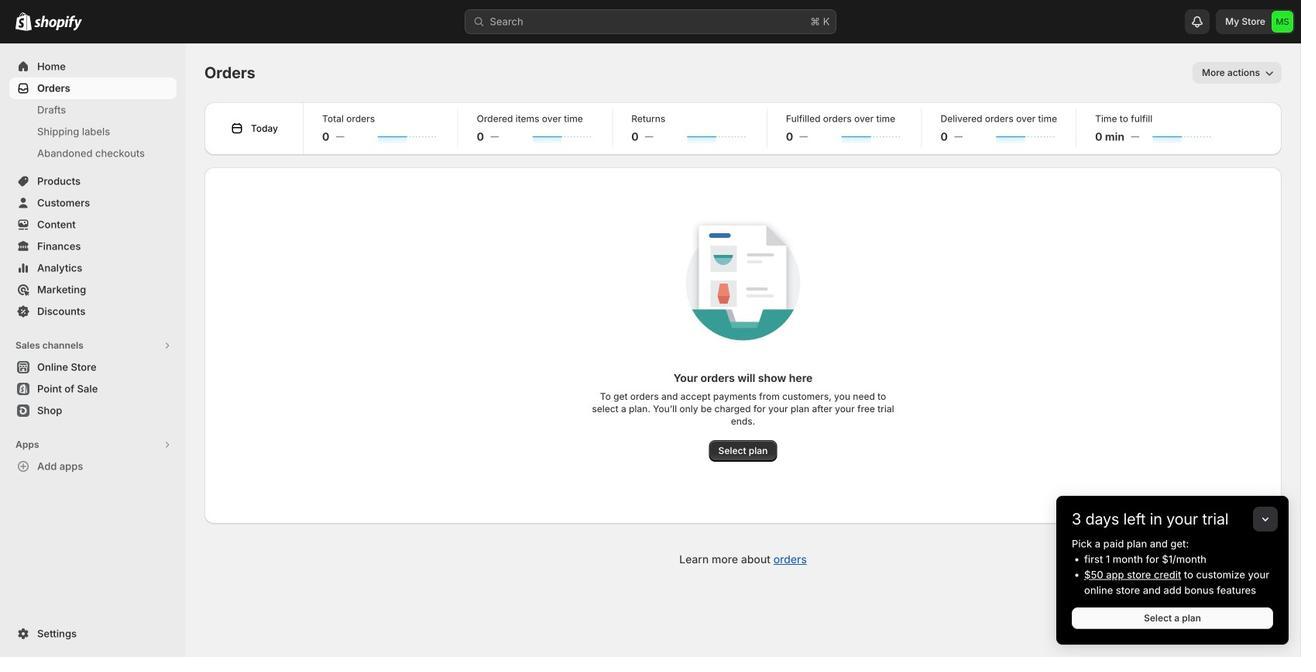 Task type: vqa. For each thing, say whether or not it's contained in the screenshot.
Settings link
no



Task type: describe. For each thing, give the bounding box(es) containing it.
shopify image
[[34, 15, 82, 31]]



Task type: locate. For each thing, give the bounding box(es) containing it.
my store image
[[1273, 11, 1294, 33]]

shopify image
[[15, 12, 32, 31]]



